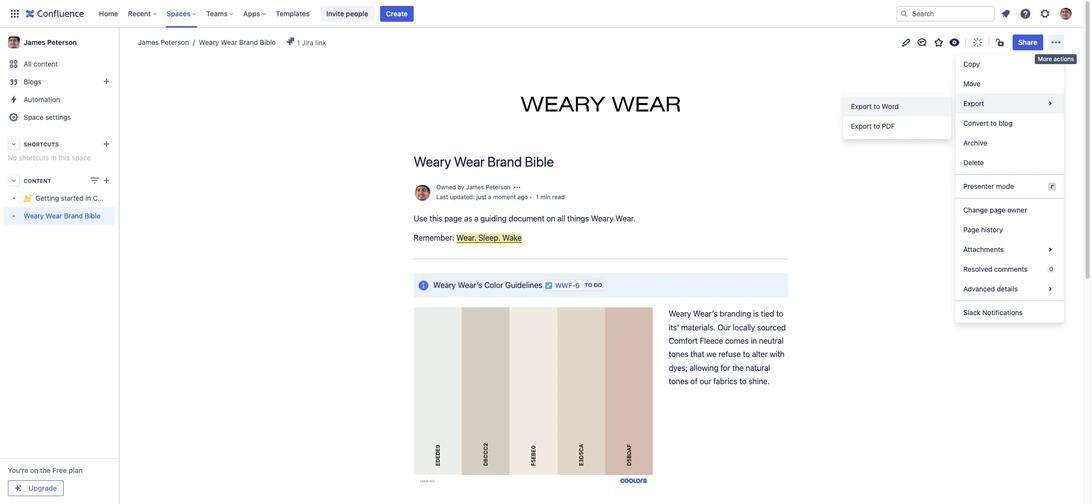 Task type: vqa. For each thing, say whether or not it's contained in the screenshot.
all content link
yes



Task type: describe. For each thing, give the bounding box(es) containing it.
0 horizontal spatial james peterson link
[[4, 33, 114, 52]]

the inside weary wear's branding is tied to its' materials. our locally sourced comfort fleece comes in neutral tones that we refuse to alter with dyes; allowing for the natural tones of our fabrics to shine.
[[733, 364, 744, 372]]

share button
[[1013, 35, 1044, 50]]

advanced details
[[964, 285, 1019, 293]]

convert to blog
[[964, 119, 1013, 127]]

peterson inside space element
[[47, 38, 77, 46]]

2 james peterson from the left
[[138, 38, 189, 46]]

weary inside "tree"
[[24, 212, 44, 220]]

to
[[585, 282, 593, 288]]

content button
[[4, 172, 114, 189]]

move button
[[956, 74, 1065, 94]]

more actions
[[1039, 55, 1075, 63]]

page history
[[964, 226, 1004, 234]]

slack notifications
[[964, 308, 1024, 317]]

comments
[[995, 265, 1028, 273]]

add shortcut image
[[101, 138, 113, 150]]

change
[[964, 206, 989, 214]]

all content
[[24, 60, 58, 68]]

things
[[568, 214, 590, 223]]

1 horizontal spatial weary wear brand bible
[[199, 38, 276, 46]]

premium image
[[14, 485, 22, 492]]

teams button
[[203, 6, 238, 21]]

allowing
[[690, 364, 719, 372]]

templates link
[[273, 6, 313, 21]]

templates
[[276, 9, 310, 18]]

export to pdf
[[852, 122, 896, 130]]

neutral
[[760, 337, 784, 345]]

space
[[72, 153, 91, 162]]

for
[[721, 364, 731, 372]]

wwf-6
[[556, 281, 580, 289]]

collapse sidebar image
[[108, 33, 129, 52]]

1 horizontal spatial peterson
[[161, 38, 189, 46]]

0 vertical spatial on
[[547, 214, 556, 223]]

wwf-6 link
[[545, 281, 580, 289]]

content
[[24, 177, 51, 184]]

apps
[[243, 9, 260, 18]]

shortcuts button
[[4, 135, 114, 153]]

to inside button
[[991, 119, 998, 127]]

fleece
[[700, 337, 724, 345]]

no restrictions image
[[996, 37, 1007, 48]]

tree inside space element
[[4, 189, 129, 225]]

1 horizontal spatial weary wear brand bible link
[[189, 38, 276, 47]]

guiding
[[481, 214, 507, 223]]

page inside button
[[991, 206, 1007, 214]]

weary up owned
[[414, 153, 451, 170]]

weary inside weary wear's branding is tied to its' materials. our locally sourced comfort fleece comes in neutral tones that we refuse to alter with dyes; allowing for the natural tones of our fabrics to shine.
[[669, 309, 692, 318]]

confluence
[[93, 194, 129, 203]]

recent button
[[125, 6, 161, 21]]

space settings link
[[4, 109, 114, 126]]

quick summary image
[[972, 37, 984, 48]]

branding
[[720, 309, 752, 318]]

plan
[[69, 466, 83, 475]]

fabrics
[[714, 377, 738, 386]]

space element
[[0, 28, 129, 504]]

all
[[558, 214, 566, 223]]

weary right "panel info" image
[[434, 281, 456, 289]]

moment
[[493, 193, 516, 201]]

2 horizontal spatial james
[[466, 183, 484, 191]]

apps button
[[241, 6, 270, 21]]

details
[[998, 285, 1019, 293]]

1 tones from the top
[[669, 350, 689, 359]]

resolved comments
[[964, 265, 1028, 273]]

getting started in confluence link
[[4, 189, 129, 207]]

james peterson image
[[415, 185, 431, 201]]

as
[[465, 214, 473, 223]]

the inside space element
[[40, 466, 51, 475]]

updated:
[[450, 193, 475, 201]]

by
[[458, 183, 465, 191]]

advanced
[[964, 285, 996, 293]]

min
[[541, 193, 551, 201]]

group containing export to word
[[844, 94, 952, 139]]

export button
[[956, 94, 1065, 113]]

owned
[[437, 183, 456, 191]]

1 for 1 jira link
[[297, 38, 300, 47]]

resolved
[[964, 265, 993, 273]]

change view image
[[89, 175, 101, 187]]

james inside space element
[[24, 38, 45, 46]]

1 for 1 min read
[[537, 193, 539, 201]]

2 horizontal spatial bible
[[525, 153, 554, 170]]

2 horizontal spatial james peterson link
[[466, 183, 511, 191]]

its'
[[669, 323, 680, 332]]

blog
[[999, 119, 1013, 127]]

use this page as a guiding document on all things weary wear.
[[414, 214, 638, 223]]

search image
[[901, 10, 909, 18]]

appswitcher icon image
[[9, 8, 21, 19]]

document
[[509, 214, 545, 223]]

bible inside space element
[[85, 212, 101, 220]]

invite people
[[327, 9, 368, 18]]

wear inside "tree"
[[46, 212, 62, 220]]

blogs
[[24, 77, 42, 86]]

blogs link
[[4, 73, 114, 91]]

weary down teams
[[199, 38, 219, 46]]

people
[[346, 9, 368, 18]]

create link
[[380, 6, 414, 21]]

pdf
[[883, 122, 896, 130]]

star image
[[933, 37, 945, 48]]

all
[[24, 60, 32, 68]]

copy
[[964, 60, 981, 68]]

natural
[[746, 364, 771, 372]]

export to word link
[[844, 97, 952, 116]]

move
[[964, 79, 981, 88]]

teams
[[206, 9, 228, 18]]

copy button
[[956, 54, 1065, 74]]

0 horizontal spatial wear.
[[457, 234, 477, 242]]

actions
[[1055, 55, 1075, 63]]

getting started in confluence
[[36, 194, 129, 203]]

this inside space element
[[58, 153, 70, 162]]

0
[[1050, 265, 1054, 273]]

to right tied
[[777, 309, 784, 318]]

alter
[[753, 350, 768, 359]]

comfort
[[669, 337, 698, 345]]

convert
[[964, 119, 989, 127]]

shortcuts
[[24, 141, 59, 147]]

global element
[[6, 0, 897, 27]]

space settings
[[24, 113, 71, 121]]

presenter
[[964, 182, 995, 190]]

1 horizontal spatial this
[[430, 214, 443, 223]]

to left alter
[[744, 350, 751, 359]]

automation
[[24, 95, 60, 104]]



Task type: locate. For each thing, give the bounding box(es) containing it.
Search field
[[897, 6, 996, 21]]

a right as
[[475, 214, 479, 223]]

the right for
[[733, 364, 744, 372]]

1 vertical spatial the
[[40, 466, 51, 475]]

wear down "getting"
[[46, 212, 62, 220]]

2 tones from the top
[[669, 377, 689, 386]]

no
[[8, 153, 17, 162]]

1 vertical spatial weary wear brand bible link
[[4, 207, 114, 225]]

1 left "jira" in the top of the page
[[297, 38, 300, 47]]

change page owner
[[964, 206, 1028, 214]]

1 horizontal spatial a
[[489, 193, 492, 201]]

tree
[[4, 189, 129, 225]]

james peterson up content
[[24, 38, 77, 46]]

1 horizontal spatial on
[[547, 214, 556, 223]]

export inside popup button
[[964, 99, 985, 108]]

this right use
[[430, 214, 443, 223]]

0 vertical spatial weary wear brand bible
[[199, 38, 276, 46]]

brand inside "tree"
[[64, 212, 83, 220]]

banner
[[0, 0, 1085, 28]]

1 horizontal spatial james
[[138, 38, 159, 46]]

on left all
[[547, 214, 556, 223]]

with
[[770, 350, 785, 359]]

edit this page image
[[901, 37, 913, 48]]

page
[[964, 226, 980, 234]]

0 vertical spatial wear's
[[458, 281, 483, 289]]

locally
[[733, 323, 756, 332]]

shine.
[[749, 377, 770, 386]]

wear up owned by james peterson
[[454, 153, 485, 170]]

export down the move
[[964, 99, 985, 108]]

settings icon image
[[1040, 8, 1052, 19]]

in
[[51, 153, 56, 162], [86, 194, 91, 203], [751, 337, 758, 345]]

bible down getting started in confluence on the left top of page
[[85, 212, 101, 220]]

weary wear's branding is tied to its' materials. our locally sourced comfort fleece comes in neutral tones that we refuse to alter with dyes; allowing for the natural tones of our fabrics to shine.
[[669, 309, 788, 386]]

0 horizontal spatial james peterson
[[24, 38, 77, 46]]

2 vertical spatial wear
[[46, 212, 62, 220]]

wear down teams dropdown button
[[221, 38, 238, 46]]

convert to blog button
[[956, 113, 1065, 133]]

0 horizontal spatial peterson
[[47, 38, 77, 46]]

invite people button
[[321, 6, 374, 21]]

0 vertical spatial brand
[[239, 38, 258, 46]]

in inside weary wear's branding is tied to its' materials. our locally sourced comfort fleece comes in neutral tones that we refuse to alter with dyes; allowing for the natural tones of our fabrics to shine.
[[751, 337, 758, 345]]

export inside "link"
[[852, 122, 872, 130]]

weary wear brand bible
[[199, 38, 276, 46], [414, 153, 554, 170], [24, 212, 101, 220]]

0 vertical spatial tones
[[669, 350, 689, 359]]

2 vertical spatial brand
[[64, 212, 83, 220]]

wear's for branding
[[694, 309, 718, 318]]

0 vertical spatial bible
[[260, 38, 276, 46]]

banner containing home
[[0, 0, 1085, 28]]

owner
[[1008, 206, 1028, 214]]

1
[[297, 38, 300, 47], [537, 193, 539, 201]]

2 horizontal spatial wear
[[454, 153, 485, 170]]

automation link
[[4, 91, 114, 109]]

1 horizontal spatial in
[[86, 194, 91, 203]]

comes
[[726, 337, 749, 345]]

just a moment ago link
[[477, 193, 528, 201]]

1 horizontal spatial wear's
[[694, 309, 718, 318]]

tones
[[669, 350, 689, 359], [669, 377, 689, 386]]

wwf-
[[556, 281, 576, 289]]

1 horizontal spatial james peterson
[[138, 38, 189, 46]]

1 horizontal spatial wear.
[[616, 214, 636, 223]]

brand down apps
[[239, 38, 258, 46]]

1 james peterson from the left
[[24, 38, 77, 46]]

1 horizontal spatial 1
[[537, 193, 539, 201]]

1 horizontal spatial james peterson link
[[138, 38, 189, 47]]

help icon image
[[1020, 8, 1032, 19]]

1 vertical spatial 1
[[537, 193, 539, 201]]

james peterson link up all content link
[[4, 33, 114, 52]]

in for shortcuts
[[51, 153, 56, 162]]

peterson up all content link
[[47, 38, 77, 46]]

wear.
[[616, 214, 636, 223], [457, 234, 477, 242]]

spaces
[[167, 9, 191, 18]]

slack
[[964, 308, 981, 317]]

2 horizontal spatial peterson
[[486, 183, 511, 191]]

1 vertical spatial brand
[[488, 153, 522, 170]]

0 horizontal spatial this
[[58, 153, 70, 162]]

more
[[1039, 55, 1053, 63]]

weary down "getting"
[[24, 212, 44, 220]]

0 horizontal spatial the
[[40, 466, 51, 475]]

to
[[874, 102, 881, 111], [991, 119, 998, 127], [874, 122, 881, 130], [777, 309, 784, 318], [744, 350, 751, 359], [740, 377, 747, 386]]

1 vertical spatial weary wear brand bible
[[414, 153, 554, 170]]

r
[[1051, 183, 1055, 190]]

1 vertical spatial a
[[475, 214, 479, 223]]

wear. down as
[[457, 234, 477, 242]]

0 horizontal spatial on
[[30, 466, 38, 475]]

1 jira link link
[[281, 35, 332, 50]]

menu
[[956, 54, 1065, 323]]

stop watching image
[[949, 37, 961, 48]]

remember:
[[414, 234, 455, 242]]

james up just
[[466, 183, 484, 191]]

upgrade
[[29, 484, 57, 492]]

1 vertical spatial wear
[[454, 153, 485, 170]]

0 vertical spatial wear.
[[616, 214, 636, 223]]

delete
[[964, 158, 985, 167]]

0 vertical spatial 1
[[297, 38, 300, 47]]

the
[[733, 364, 744, 372], [40, 466, 51, 475]]

create a blog image
[[101, 75, 113, 87]]

page left as
[[445, 214, 462, 223]]

james up the all content
[[24, 38, 45, 46]]

attachments button
[[956, 240, 1065, 260]]

on
[[547, 214, 556, 223], [30, 466, 38, 475]]

1 horizontal spatial page
[[991, 206, 1007, 214]]

to inside "link"
[[874, 122, 881, 130]]

wear's for color
[[458, 281, 483, 289]]

0 horizontal spatial brand
[[64, 212, 83, 220]]

wear. right things
[[616, 214, 636, 223]]

remember: wear. sleep. wake
[[414, 234, 522, 242]]

brand up manage page ownership icon
[[488, 153, 522, 170]]

notification icon image
[[1001, 8, 1013, 19]]

1 vertical spatial this
[[430, 214, 443, 223]]

0 horizontal spatial weary wear brand bible link
[[4, 207, 114, 225]]

sleep.
[[479, 234, 501, 242]]

a right just
[[489, 193, 492, 201]]

settings
[[45, 113, 71, 121]]

weary wear brand bible down getting started in confluence link
[[24, 212, 101, 220]]

share
[[1019, 38, 1038, 46]]

weary up its'
[[669, 309, 692, 318]]

1 horizontal spatial bible
[[260, 38, 276, 46]]

1 horizontal spatial the
[[733, 364, 744, 372]]

we
[[707, 350, 717, 359]]

color
[[485, 281, 504, 289]]

export up export to pdf
[[852, 102, 872, 111]]

0 vertical spatial a
[[489, 193, 492, 201]]

wake
[[503, 234, 522, 242]]

tones up dyes;
[[669, 350, 689, 359]]

in up alter
[[751, 337, 758, 345]]

0 vertical spatial this
[[58, 153, 70, 162]]

1 left the 'min'
[[537, 193, 539, 201]]

sourced
[[758, 323, 786, 332]]

0 horizontal spatial james
[[24, 38, 45, 46]]

2 horizontal spatial in
[[751, 337, 758, 345]]

2 horizontal spatial brand
[[488, 153, 522, 170]]

wear's up materials.
[[694, 309, 718, 318]]

1 vertical spatial on
[[30, 466, 38, 475]]

2 horizontal spatial weary wear brand bible
[[414, 153, 554, 170]]

weary wear brand bible up owned by james peterson
[[414, 153, 554, 170]]

more actions image
[[1051, 37, 1063, 48]]

bible
[[260, 38, 276, 46], [525, 153, 554, 170], [85, 212, 101, 220]]

history
[[982, 226, 1004, 234]]

spaces button
[[164, 6, 201, 21]]

weary wear brand bible link down teams dropdown button
[[189, 38, 276, 47]]

weary wear brand bible link down "getting"
[[4, 207, 114, 225]]

you're
[[8, 466, 28, 475]]

to left blog
[[991, 119, 998, 127]]

peterson down spaces
[[161, 38, 189, 46]]

panel info image
[[418, 280, 430, 292]]

0 vertical spatial wear
[[221, 38, 238, 46]]

2 vertical spatial bible
[[85, 212, 101, 220]]

shortcuts
[[19, 153, 49, 162]]

invite
[[327, 9, 344, 18]]

james down the recent popup button
[[138, 38, 159, 46]]

in right started
[[86, 194, 91, 203]]

your profile and preferences image
[[1061, 8, 1073, 19]]

export for export to pdf
[[852, 122, 872, 130]]

2 vertical spatial in
[[751, 337, 758, 345]]

james peterson down spaces
[[138, 38, 189, 46]]

james peterson inside space element
[[24, 38, 77, 46]]

free
[[52, 466, 67, 475]]

tree containing getting started in confluence
[[4, 189, 129, 225]]

on inside space element
[[30, 466, 38, 475]]

in down 'shortcuts' dropdown button
[[51, 153, 56, 162]]

0 horizontal spatial page
[[445, 214, 462, 223]]

to left shine. in the bottom right of the page
[[740, 377, 747, 386]]

home
[[99, 9, 118, 18]]

the left free
[[40, 466, 51, 475]]

that
[[691, 350, 705, 359]]

0 vertical spatial in
[[51, 153, 56, 162]]

0 horizontal spatial 1
[[297, 38, 300, 47]]

0 horizontal spatial wear
[[46, 212, 62, 220]]

1 horizontal spatial wear
[[221, 38, 238, 46]]

home link
[[96, 6, 121, 21]]

create a page image
[[101, 175, 113, 187]]

last updated: just a moment ago
[[437, 193, 528, 201]]

group
[[844, 94, 952, 139]]

bible up the 'min'
[[525, 153, 554, 170]]

weary wear brand bible link inside "tree"
[[4, 207, 114, 225]]

wear's inside weary wear's branding is tied to its' materials. our locally sourced comfort fleece comes in neutral tones that we refuse to alter with dyes; allowing for the natural tones of our fabrics to shine.
[[694, 309, 718, 318]]

is
[[754, 309, 759, 318]]

jira
[[302, 38, 314, 47]]

wear's
[[458, 281, 483, 289], [694, 309, 718, 318]]

0 horizontal spatial in
[[51, 153, 56, 162]]

advanced details button
[[956, 279, 1065, 299]]

james peterson link up last updated: just a moment ago
[[466, 183, 511, 191]]

weary wear brand bible inside space element
[[24, 212, 101, 220]]

wear's left color
[[458, 281, 483, 289]]

create
[[386, 9, 408, 18]]

export for export to word
[[852, 102, 872, 111]]

bible down apps popup button
[[260, 38, 276, 46]]

on right you're
[[30, 466, 38, 475]]

export to pdf link
[[844, 116, 952, 136]]

menu containing copy
[[956, 54, 1065, 323]]

weary wear brand bible down apps
[[199, 38, 276, 46]]

read
[[553, 193, 565, 201]]

0 horizontal spatial bible
[[85, 212, 101, 220]]

peterson up just a moment ago "link"
[[486, 183, 511, 191]]

last
[[437, 193, 449, 201]]

in inside getting started in confluence link
[[86, 194, 91, 203]]

tones down dyes;
[[669, 377, 689, 386]]

0 horizontal spatial weary wear brand bible
[[24, 212, 101, 220]]

export for export
[[964, 99, 985, 108]]

1 horizontal spatial brand
[[239, 38, 258, 46]]

1 vertical spatial wear.
[[457, 234, 477, 242]]

page history link
[[956, 220, 1065, 240]]

0 horizontal spatial a
[[475, 214, 479, 223]]

to left pdf
[[874, 122, 881, 130]]

to do
[[585, 282, 602, 288]]

1 vertical spatial bible
[[525, 153, 554, 170]]

0 vertical spatial the
[[733, 364, 744, 372]]

archive button
[[956, 133, 1065, 153]]

refuse
[[719, 350, 742, 359]]

archive
[[964, 139, 988, 147]]

page left owner
[[991, 206, 1007, 214]]

james peterson link down spaces
[[138, 38, 189, 47]]

1 vertical spatial tones
[[669, 377, 689, 386]]

1 vertical spatial in
[[86, 194, 91, 203]]

weary wear's color guidelines
[[434, 281, 543, 289]]

manage page ownership image
[[514, 184, 522, 192]]

to left word
[[874, 102, 881, 111]]

1 vertical spatial wear's
[[694, 309, 718, 318]]

no shortcuts in this space
[[8, 153, 91, 162]]

confluence image
[[26, 8, 84, 19], [26, 8, 84, 19]]

change page owner button
[[956, 200, 1065, 220]]

guidelines
[[506, 281, 543, 289]]

2 vertical spatial weary wear brand bible
[[24, 212, 101, 220]]

getting
[[36, 194, 59, 203]]

in for started
[[86, 194, 91, 203]]

mode
[[997, 182, 1015, 190]]

0 vertical spatial weary wear brand bible link
[[189, 38, 276, 47]]

brand down started
[[64, 212, 83, 220]]

0 horizontal spatial wear's
[[458, 281, 483, 289]]

export down export to word
[[852, 122, 872, 130]]

content
[[33, 60, 58, 68]]

this down 'shortcuts' dropdown button
[[58, 153, 70, 162]]

weary right things
[[592, 214, 614, 223]]



